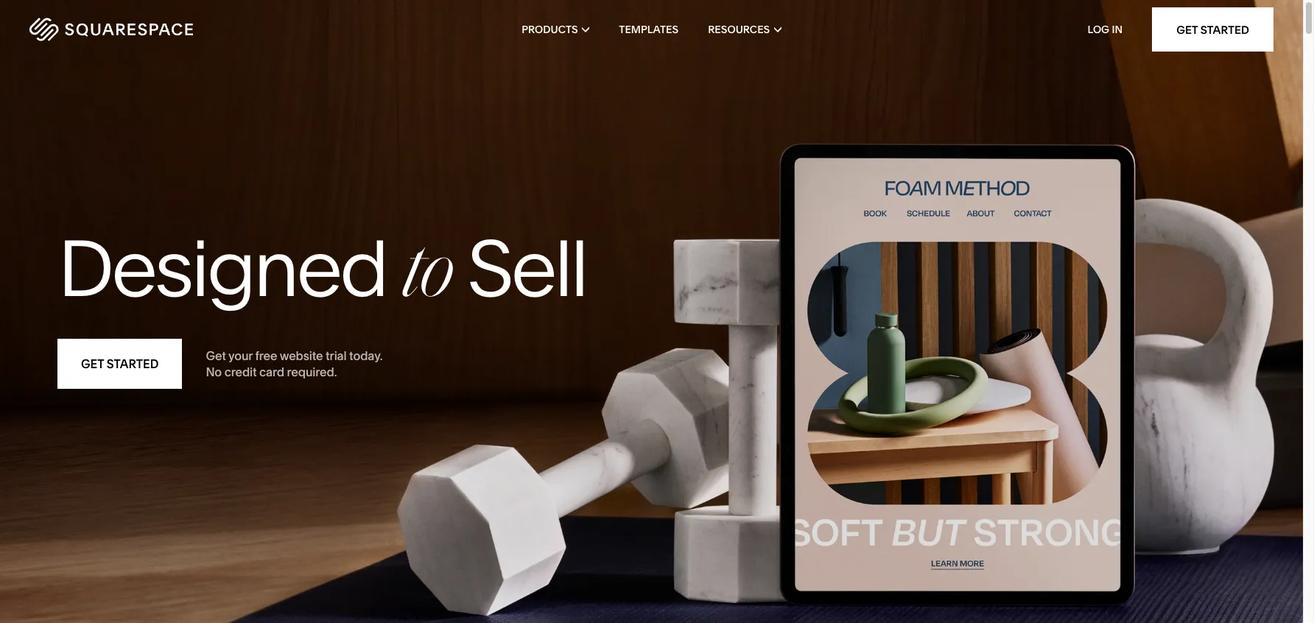 Task type: vqa. For each thing, say whether or not it's contained in the screenshot.
the leftmost great
no



Task type: locate. For each thing, give the bounding box(es) containing it.
get started link
[[1152, 7, 1274, 52], [57, 339, 182, 389]]

products button
[[522, 0, 590, 59]]

0 vertical spatial get started link
[[1152, 7, 1274, 52]]

1 vertical spatial started
[[107, 357, 159, 371]]

products
[[522, 23, 578, 36]]

website
[[280, 348, 323, 363]]

designed to sell
[[57, 221, 586, 316]]

0 vertical spatial started
[[1201, 22, 1249, 36]]

your
[[228, 348, 253, 363]]

0 horizontal spatial get started
[[81, 357, 159, 371]]

1 vertical spatial get started
[[81, 357, 159, 371]]

0 horizontal spatial get started link
[[57, 339, 182, 389]]

1 horizontal spatial get started link
[[1152, 7, 1274, 52]]

templates link
[[619, 0, 679, 59]]

squarespace logo image
[[29, 18, 193, 41]]

1 vertical spatial get started link
[[57, 339, 182, 389]]

squarespace logo link
[[29, 18, 278, 41]]

resources
[[708, 23, 770, 36]]

get inside "get your free website trial today. no credit card required."
[[206, 348, 226, 363]]

trial
[[326, 348, 347, 363]]

designed
[[57, 221, 386, 316]]

1 horizontal spatial get started
[[1177, 22, 1249, 36]]

no
[[206, 365, 222, 379]]

get started
[[1177, 22, 1249, 36], [81, 357, 159, 371]]

get
[[1177, 22, 1198, 36], [206, 348, 226, 363], [81, 357, 104, 371]]

card
[[259, 365, 284, 379]]

1 horizontal spatial get
[[206, 348, 226, 363]]

started
[[1201, 22, 1249, 36], [107, 357, 159, 371]]

0 horizontal spatial started
[[107, 357, 159, 371]]



Task type: describe. For each thing, give the bounding box(es) containing it.
free
[[255, 348, 277, 363]]

in
[[1112, 23, 1123, 36]]

to
[[402, 238, 451, 315]]

today.
[[349, 348, 383, 363]]

0 vertical spatial get started
[[1177, 22, 1249, 36]]

templates
[[619, 23, 679, 36]]

1 horizontal spatial started
[[1201, 22, 1249, 36]]

get your free website trial today. no credit card required.
[[206, 348, 383, 379]]

log             in link
[[1088, 23, 1123, 36]]

sell
[[467, 221, 586, 316]]

required.
[[287, 365, 337, 379]]

2 horizontal spatial get
[[1177, 22, 1198, 36]]

log             in
[[1088, 23, 1123, 36]]

credit
[[224, 365, 257, 379]]

0 horizontal spatial get
[[81, 357, 104, 371]]

log
[[1088, 23, 1110, 36]]

resources button
[[708, 0, 782, 59]]



